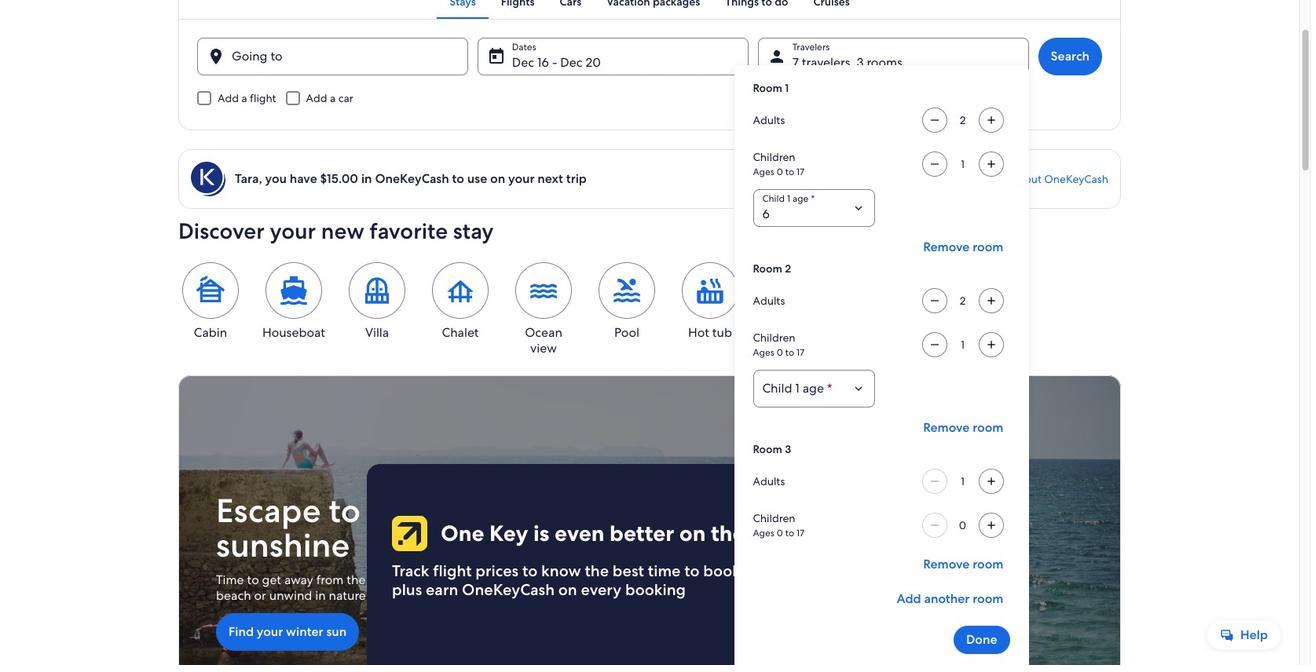 Task type: describe. For each thing, give the bounding box(es) containing it.
room for room 2
[[753, 262, 783, 276]]

on up time
[[680, 520, 706, 548]]

travel sale activities deals image
[[178, 376, 1122, 666]]

is
[[534, 520, 550, 548]]

the inside track flight prices to know the best time to book flights plus earn onekeycash on every booking
[[585, 561, 609, 582]]

winter
[[286, 624, 324, 641]]

earn
[[426, 580, 459, 601]]

1 dec from the left
[[512, 54, 535, 71]]

houseboat
[[263, 325, 325, 341]]

tara,
[[235, 171, 262, 187]]

0 vertical spatial your
[[509, 171, 535, 187]]

remove room for 1
[[924, 239, 1004, 255]]

increase the number of adults in room 3 image
[[982, 476, 1001, 488]]

remove for room 1
[[924, 239, 970, 255]]

onekeycash inside track flight prices to know the best time to book flights plus earn onekeycash on every booking
[[462, 580, 555, 601]]

booking
[[626, 580, 686, 601]]

sunshine
[[216, 524, 350, 568]]

another
[[925, 591, 970, 608]]

remove room for 3
[[924, 557, 1004, 573]]

learn about onekeycash
[[983, 172, 1109, 186]]

3 0 from the top
[[777, 527, 784, 540]]

prices
[[476, 561, 519, 582]]

one key is even better on the app
[[441, 520, 791, 548]]

know
[[542, 561, 581, 582]]

and
[[397, 572, 418, 589]]

next
[[538, 171, 564, 187]]

ocean view button
[[512, 263, 576, 357]]

search button
[[1039, 38, 1103, 75]]

book
[[704, 561, 741, 582]]

ages for room 2
[[753, 347, 775, 359]]

adults for 1
[[753, 113, 786, 127]]

track
[[392, 561, 430, 582]]

decrease the number of adults in room 3 image
[[926, 476, 944, 488]]

houseboat button
[[262, 263, 326, 341]]

chalet
[[442, 325, 479, 341]]

add another room
[[897, 591, 1004, 608]]

remove for room 3
[[924, 557, 970, 573]]

waterpark button
[[762, 263, 826, 341]]

2 horizontal spatial onekeycash
[[1045, 172, 1109, 186]]

app
[[751, 520, 791, 548]]

1
[[785, 81, 789, 95]]

add a flight
[[218, 91, 276, 105]]

find your winter sun
[[229, 624, 347, 641]]

add a car
[[306, 91, 354, 105]]

tara, you have $15.00 in onekeycash to use on your next trip
[[235, 171, 587, 187]]

sun
[[327, 624, 347, 641]]

villa
[[365, 325, 389, 341]]

0 for 1
[[777, 166, 784, 178]]

hot tub button
[[678, 263, 743, 341]]

7 travelers, 3 rooms button
[[758, 38, 1029, 75]]

villa button
[[345, 263, 410, 341]]

learn about onekeycash link
[[983, 172, 1109, 186]]

car
[[339, 91, 354, 105]]

add for add a flight
[[218, 91, 239, 105]]

discover
[[178, 217, 265, 245]]

increase the number of adults in room 2 image
[[982, 295, 1001, 307]]

room for room 1
[[973, 239, 1004, 255]]

0 horizontal spatial flight
[[250, 91, 276, 105]]

from
[[317, 572, 344, 589]]

waterpark
[[764, 325, 824, 341]]

plus
[[392, 580, 422, 601]]

new
[[321, 217, 365, 245]]

3 17 from the top
[[797, 527, 805, 540]]

best
[[613, 561, 645, 582]]

one
[[441, 520, 485, 548]]

a inside escape to the sunshine time to get away from the cold and relax on a beach or unwind in nature.
[[470, 572, 476, 589]]

rooms
[[867, 54, 903, 71]]

7 travelers, 3 rooms
[[793, 54, 903, 71]]

your for discover your new favorite stay
[[270, 217, 316, 245]]

room 3
[[753, 443, 792, 457]]

17 for 1
[[797, 166, 805, 178]]

travelers,
[[802, 54, 854, 71]]

ocean view
[[525, 325, 563, 357]]

remove room for 2
[[924, 420, 1004, 436]]

16
[[538, 54, 549, 71]]

cabin
[[194, 325, 227, 341]]

room 2
[[753, 262, 792, 276]]

key
[[490, 520, 529, 548]]

view
[[531, 340, 557, 357]]

3 ages from the top
[[753, 527, 775, 540]]

17 for 2
[[797, 347, 805, 359]]

escape to the sunshine time to get away from the cold and relax on a beach or unwind in nature.
[[216, 490, 476, 605]]

cabin button
[[178, 263, 243, 341]]

search
[[1051, 48, 1090, 64]]

beach
[[216, 588, 251, 605]]

find
[[229, 624, 254, 641]]

children for 1
[[753, 150, 796, 164]]

away
[[284, 572, 313, 589]]

cold
[[369, 572, 393, 589]]

flights
[[745, 561, 791, 582]]

the up track
[[369, 490, 419, 533]]

increase the number of children in room 1 image
[[982, 158, 1001, 171]]

hot tub
[[689, 325, 733, 341]]

room inside button
[[973, 591, 1004, 608]]

pool button
[[595, 263, 660, 341]]

on right use
[[491, 171, 506, 187]]

dec 16 - dec 20
[[512, 54, 601, 71]]

ocean
[[525, 325, 563, 341]]

expedia logo image
[[389, 516, 428, 551]]

room for room 1
[[753, 81, 783, 95]]

better
[[610, 520, 675, 548]]

children ages 0 to 17 for 2
[[753, 331, 805, 359]]

the up book
[[711, 520, 746, 548]]

0 for 2
[[777, 347, 784, 359]]



Task type: vqa. For each thing, say whether or not it's contained in the screenshot.
different
no



Task type: locate. For each thing, give the bounding box(es) containing it.
1 horizontal spatial 3
[[857, 54, 864, 71]]

decrease the number of children in room 2 image
[[926, 339, 944, 351]]

done
[[967, 632, 998, 648]]

onekeycash down key
[[462, 580, 555, 601]]

0
[[777, 166, 784, 178], [777, 347, 784, 359], [777, 527, 784, 540]]

3 remove from the top
[[924, 557, 970, 573]]

1 children ages 0 to 17 from the top
[[753, 150, 805, 178]]

a
[[242, 91, 247, 105], [330, 91, 336, 105], [470, 572, 476, 589]]

children ages 0 to 17
[[753, 150, 805, 178], [753, 331, 805, 359], [753, 512, 805, 540]]

add for add a car
[[306, 91, 327, 105]]

add for add another room
[[897, 591, 922, 608]]

increase the number of children in room 3 image
[[982, 520, 1001, 532]]

children ages 0 to 17 right tub
[[753, 331, 805, 359]]

1 horizontal spatial in
[[362, 171, 372, 187]]

1 remove room button from the top
[[918, 233, 1010, 262]]

decrease the number of children in room 3 image
[[926, 520, 944, 532]]

adults for 3
[[753, 475, 786, 489]]

0 horizontal spatial add
[[218, 91, 239, 105]]

children
[[753, 150, 796, 164], [753, 331, 796, 345], [753, 512, 796, 526]]

room up the increase the number of adults in room 2 image
[[973, 239, 1004, 255]]

the left best
[[585, 561, 609, 582]]

1 vertical spatial adults
[[753, 294, 786, 308]]

flight left add a car
[[250, 91, 276, 105]]

0 horizontal spatial 3
[[785, 443, 792, 457]]

have
[[290, 171, 317, 187]]

nature.
[[329, 588, 369, 605]]

1 room from the top
[[753, 81, 783, 95]]

children ages 0 to 17 down room 1
[[753, 150, 805, 178]]

stay
[[453, 217, 494, 245]]

2 remove room from the top
[[924, 420, 1004, 436]]

1 horizontal spatial add
[[306, 91, 327, 105]]

2 vertical spatial room
[[753, 443, 783, 457]]

favorite
[[370, 217, 448, 245]]

remove room
[[924, 239, 1004, 255], [924, 420, 1004, 436], [924, 557, 1004, 573]]

find your winter sun link
[[216, 614, 359, 652]]

2 vertical spatial remove room button
[[918, 551, 1010, 579]]

dec 16 - dec 20 button
[[478, 38, 749, 75]]

0 vertical spatial 3
[[857, 54, 864, 71]]

discover your new favorite stay
[[178, 217, 494, 245]]

2
[[785, 262, 792, 276]]

flight down 'one'
[[433, 561, 472, 582]]

2 horizontal spatial add
[[897, 591, 922, 608]]

get
[[262, 572, 281, 589]]

0 horizontal spatial a
[[242, 91, 247, 105]]

room 1
[[753, 81, 789, 95]]

unwind
[[269, 588, 312, 605]]

remove up the decrease the number of adults in room 2 icon
[[924, 239, 970, 255]]

1 vertical spatial children
[[753, 331, 796, 345]]

2 17 from the top
[[797, 347, 805, 359]]

3 inside 7 travelers, 3 rooms dropdown button
[[857, 54, 864, 71]]

1 vertical spatial remove room button
[[918, 414, 1010, 443]]

remove up decrease the number of adults in room 3 "icon"
[[924, 420, 970, 436]]

ages for room 1
[[753, 166, 775, 178]]

children right tub
[[753, 331, 796, 345]]

1 horizontal spatial a
[[330, 91, 336, 105]]

pool
[[615, 325, 640, 341]]

3
[[857, 54, 864, 71], [785, 443, 792, 457]]

room for room 2
[[973, 420, 1004, 436]]

in
[[362, 171, 372, 187], [315, 588, 326, 605]]

remove for room 2
[[924, 420, 970, 436]]

a for flight
[[242, 91, 247, 105]]

remove room button
[[918, 233, 1010, 262], [918, 414, 1010, 443], [918, 551, 1010, 579]]

0 horizontal spatial dec
[[512, 54, 535, 71]]

1 vertical spatial room
[[753, 262, 783, 276]]

a for car
[[330, 91, 336, 105]]

remove room up increase the number of adults in room 3 icon
[[924, 420, 1004, 436]]

to
[[786, 166, 795, 178], [452, 171, 465, 187], [786, 347, 795, 359], [329, 490, 361, 533], [786, 527, 795, 540], [523, 561, 538, 582], [685, 561, 700, 582], [247, 572, 259, 589]]

about
[[1013, 172, 1042, 186]]

0 vertical spatial adults
[[753, 113, 786, 127]]

0 vertical spatial children
[[753, 150, 796, 164]]

2 room from the top
[[973, 420, 1004, 436]]

add inside button
[[897, 591, 922, 608]]

1 horizontal spatial onekeycash
[[462, 580, 555, 601]]

4 room from the top
[[973, 591, 1004, 608]]

learn
[[983, 172, 1010, 186]]

adults down the room 2
[[753, 294, 786, 308]]

children for 2
[[753, 331, 796, 345]]

1 vertical spatial 0
[[777, 347, 784, 359]]

trip
[[567, 171, 587, 187]]

dec
[[512, 54, 535, 71], [561, 54, 583, 71]]

the
[[369, 490, 419, 533], [711, 520, 746, 548], [585, 561, 609, 582], [347, 572, 366, 589]]

hot
[[689, 325, 710, 341]]

onekeycash up favorite
[[375, 171, 449, 187]]

0 vertical spatial 17
[[797, 166, 805, 178]]

flight
[[250, 91, 276, 105], [433, 561, 472, 582]]

remove room up add another room
[[924, 557, 1004, 573]]

in inside escape to the sunshine time to get away from the cold and relax on a beach or unwind in nature.
[[315, 588, 326, 605]]

remove room button up add another room
[[918, 551, 1010, 579]]

tub
[[713, 325, 733, 341]]

0 vertical spatial room
[[753, 81, 783, 95]]

chalet button
[[428, 263, 493, 341]]

2 vertical spatial your
[[257, 624, 283, 641]]

children ages 0 to 17 up flights
[[753, 512, 805, 540]]

2 vertical spatial 0
[[777, 527, 784, 540]]

qr code image
[[817, 534, 908, 625]]

on right relax on the left of page
[[452, 572, 467, 589]]

children ages 0 to 17 for 1
[[753, 150, 805, 178]]

1 ages from the top
[[753, 166, 775, 178]]

2 vertical spatial ages
[[753, 527, 775, 540]]

1 adults from the top
[[753, 113, 786, 127]]

1 vertical spatial remove room
[[924, 420, 1004, 436]]

2 vertical spatial remove
[[924, 557, 970, 573]]

1 horizontal spatial flight
[[433, 561, 472, 582]]

1 vertical spatial remove
[[924, 420, 970, 436]]

7
[[793, 54, 799, 71]]

adults
[[753, 113, 786, 127], [753, 294, 786, 308], [753, 475, 786, 489]]

$15.00
[[320, 171, 359, 187]]

on left every
[[559, 580, 578, 601]]

add another room button
[[891, 586, 1010, 614]]

adults for 2
[[753, 294, 786, 308]]

3 children ages 0 to 17 from the top
[[753, 512, 805, 540]]

17
[[797, 166, 805, 178], [797, 347, 805, 359], [797, 527, 805, 540]]

remove room button up the increase the number of adults in room 2 image
[[918, 233, 1010, 262]]

escape
[[216, 490, 321, 533]]

or
[[254, 588, 266, 605]]

1 remove from the top
[[924, 239, 970, 255]]

you
[[265, 171, 287, 187]]

1 vertical spatial flight
[[433, 561, 472, 582]]

room for room 3
[[753, 443, 783, 457]]

dec left 16
[[512, 54, 535, 71]]

0 vertical spatial remove room
[[924, 239, 1004, 255]]

0 vertical spatial 0
[[777, 166, 784, 178]]

flight inside track flight prices to know the best time to book flights plus earn onekeycash on every booking
[[433, 561, 472, 582]]

1 remove room from the top
[[924, 239, 1004, 255]]

increase the number of children in room 2 image
[[982, 339, 1001, 351]]

on
[[491, 171, 506, 187], [680, 520, 706, 548], [452, 572, 467, 589], [559, 580, 578, 601]]

remove room button for room 2
[[918, 414, 1010, 443]]

2 vertical spatial children
[[753, 512, 796, 526]]

3 remove room button from the top
[[918, 551, 1010, 579]]

2 0 from the top
[[777, 347, 784, 359]]

decrease the number of children in room 1 image
[[926, 158, 944, 171]]

0 vertical spatial remove room button
[[918, 233, 1010, 262]]

your left new
[[270, 217, 316, 245]]

0 vertical spatial remove
[[924, 239, 970, 255]]

1 horizontal spatial dec
[[561, 54, 583, 71]]

the left cold
[[347, 572, 366, 589]]

1 0 from the top
[[777, 166, 784, 178]]

remove room button up increase the number of adults in room 3 icon
[[918, 414, 1010, 443]]

0 vertical spatial children ages 0 to 17
[[753, 150, 805, 178]]

decrease the number of adults in room 2 image
[[926, 295, 944, 307]]

decrease the number of adults in room 1 image
[[926, 114, 944, 127]]

room up increase the number of adults in room 3 icon
[[973, 420, 1004, 436]]

room
[[753, 81, 783, 95], [753, 262, 783, 276], [753, 443, 783, 457]]

onekeycash right about
[[1045, 172, 1109, 186]]

2 adults from the top
[[753, 294, 786, 308]]

even
[[555, 520, 605, 548]]

3 children from the top
[[753, 512, 796, 526]]

2 vertical spatial 17
[[797, 527, 805, 540]]

on inside track flight prices to know the best time to book flights plus earn onekeycash on every booking
[[559, 580, 578, 601]]

2 vertical spatial children ages 0 to 17
[[753, 512, 805, 540]]

time
[[216, 572, 244, 589]]

children up flights
[[753, 512, 796, 526]]

1 vertical spatial your
[[270, 217, 316, 245]]

remove up another
[[924, 557, 970, 573]]

3 adults from the top
[[753, 475, 786, 489]]

2 children from the top
[[753, 331, 796, 345]]

in right $15.00
[[362, 171, 372, 187]]

your left next on the left of page
[[509, 171, 535, 187]]

remove room button for room 3
[[918, 551, 1010, 579]]

time
[[648, 561, 681, 582]]

one key blue tier image
[[191, 162, 226, 197]]

dec right -
[[561, 54, 583, 71]]

0 vertical spatial ages
[[753, 166, 775, 178]]

20
[[586, 54, 601, 71]]

ages
[[753, 166, 775, 178], [753, 347, 775, 359], [753, 527, 775, 540]]

remove room button for room 1
[[918, 233, 1010, 262]]

room down increase the number of children in room 3 'icon'
[[973, 557, 1004, 573]]

1 vertical spatial 3
[[785, 443, 792, 457]]

relax
[[421, 572, 449, 589]]

1 vertical spatial children ages 0 to 17
[[753, 331, 805, 359]]

0 vertical spatial in
[[362, 171, 372, 187]]

2 children ages 0 to 17 from the top
[[753, 331, 805, 359]]

3 room from the top
[[973, 557, 1004, 573]]

2 dec from the left
[[561, 54, 583, 71]]

every
[[581, 580, 622, 601]]

room for room 3
[[973, 557, 1004, 573]]

3 room from the top
[[753, 443, 783, 457]]

remove
[[924, 239, 970, 255], [924, 420, 970, 436], [924, 557, 970, 573]]

use
[[468, 171, 488, 187]]

0 horizontal spatial in
[[315, 588, 326, 605]]

2 vertical spatial adults
[[753, 475, 786, 489]]

1 room from the top
[[973, 239, 1004, 255]]

1 children from the top
[[753, 150, 796, 164]]

-
[[552, 54, 558, 71]]

3 remove room from the top
[[924, 557, 1004, 573]]

on inside escape to the sunshine time to get away from the cold and relax on a beach or unwind in nature.
[[452, 572, 467, 589]]

track flight prices to know the best time to book flights plus earn onekeycash on every booking
[[392, 561, 791, 601]]

1 vertical spatial 17
[[797, 347, 805, 359]]

0 vertical spatial flight
[[250, 91, 276, 105]]

1 17 from the top
[[797, 166, 805, 178]]

your right find
[[257, 624, 283, 641]]

increase the number of adults in room 1 image
[[982, 114, 1001, 127]]

adults down room 3
[[753, 475, 786, 489]]

your for find your winter sun
[[257, 624, 283, 641]]

0 horizontal spatial onekeycash
[[375, 171, 449, 187]]

1 vertical spatial ages
[[753, 347, 775, 359]]

done button
[[954, 626, 1010, 655]]

remove room up the increase the number of adults in room 2 image
[[924, 239, 1004, 255]]

room right another
[[973, 591, 1004, 608]]

2 ages from the top
[[753, 347, 775, 359]]

adults down room 1
[[753, 113, 786, 127]]

2 room from the top
[[753, 262, 783, 276]]

2 vertical spatial remove room
[[924, 557, 1004, 573]]

2 horizontal spatial a
[[470, 572, 476, 589]]

in right away
[[315, 588, 326, 605]]

2 remove from the top
[[924, 420, 970, 436]]

2 remove room button from the top
[[918, 414, 1010, 443]]

1 vertical spatial in
[[315, 588, 326, 605]]

children down room 1
[[753, 150, 796, 164]]

tab list
[[178, 0, 1122, 19]]

your
[[509, 171, 535, 187], [270, 217, 316, 245], [257, 624, 283, 641]]



